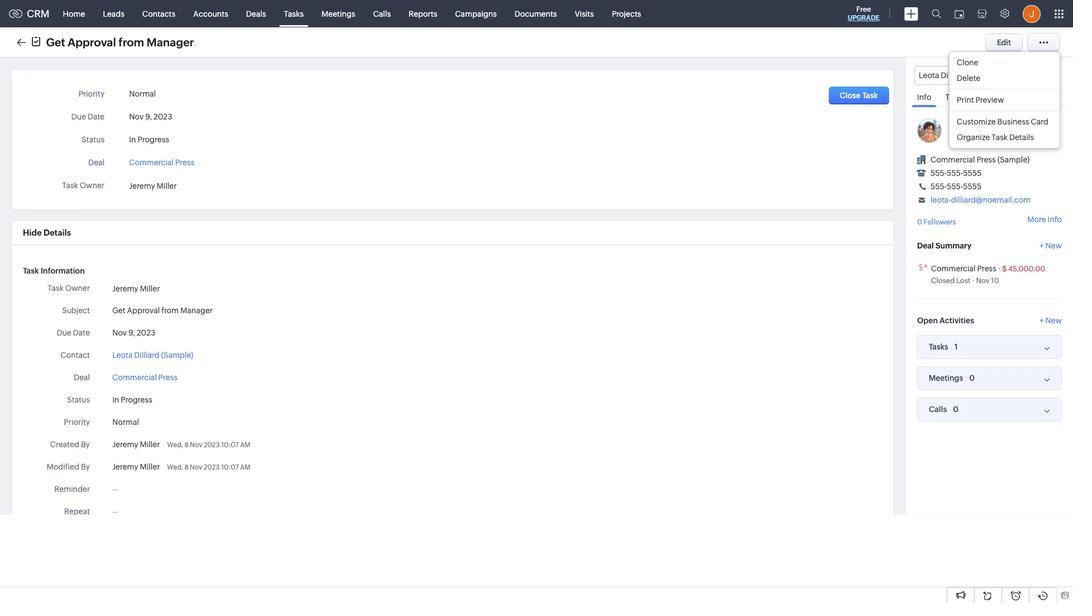 Task type: vqa. For each thing, say whether or not it's contained in the screenshot.


Task type: locate. For each thing, give the bounding box(es) containing it.
0 vertical spatial 5555
[[963, 169, 982, 178]]

meetings
[[322, 9, 355, 18]]

0 vertical spatial dilliard
[[972, 119, 997, 128]]

commercial for commercial press (sample) link
[[931, 156, 975, 164]]

1 vertical spatial wed,
[[167, 464, 183, 472]]

555-555-5555 up leota-
[[931, 182, 982, 191]]

2 8 from the top
[[184, 464, 189, 472]]

commercial inside commercial press · $ 45,000.00 closed lost · nov 10
[[931, 264, 976, 273]]

accounts link
[[184, 0, 237, 27]]

1 vertical spatial commercial press
[[112, 373, 178, 382]]

details right hide
[[44, 228, 71, 238]]

2 vertical spatial (sample)
[[161, 351, 193, 360]]

+ down 45,000.00
[[1040, 316, 1044, 325]]

details
[[1010, 133, 1034, 142], [44, 228, 71, 238]]

1 8 from the top
[[184, 442, 189, 450]]

reports link
[[400, 0, 446, 27]]

(sample)
[[999, 119, 1031, 128], [998, 156, 1030, 164], [161, 351, 193, 360]]

None button
[[950, 133, 1008, 148]]

task down task information
[[48, 284, 64, 293]]

2 vertical spatial commercial press link
[[112, 372, 178, 384]]

info right the 'more'
[[1048, 216, 1062, 224]]

timeline link
[[940, 85, 982, 107]]

1 vertical spatial due date
[[57, 329, 90, 338]]

deal
[[88, 158, 105, 167], [918, 241, 934, 250], [74, 373, 90, 382]]

projects
[[612, 9, 641, 18]]

in
[[129, 135, 136, 144], [112, 396, 119, 405]]

0 horizontal spatial leota dilliard (sample) link
[[112, 350, 193, 362]]

1 vertical spatial (sample)
[[998, 156, 1030, 164]]

0 vertical spatial 8
[[184, 442, 189, 450]]

1 vertical spatial dilliard
[[134, 351, 160, 360]]

free upgrade
[[848, 5, 880, 22]]

contact
[[1033, 119, 1060, 128], [61, 351, 90, 360]]

1 horizontal spatial leota
[[950, 119, 970, 128]]

0 horizontal spatial from
[[119, 36, 144, 48]]

5555 down commercial press (sample)
[[963, 169, 982, 178]]

0 vertical spatial status
[[82, 135, 105, 144]]

status
[[82, 135, 105, 144], [67, 396, 90, 405]]

approval down home
[[68, 36, 116, 48]]

0 vertical spatial by
[[81, 441, 90, 450]]

jeremy
[[129, 182, 155, 191], [112, 285, 138, 293], [112, 441, 138, 450], [112, 463, 138, 472]]

info
[[918, 93, 932, 102], [1048, 216, 1062, 224]]

0 followers
[[918, 218, 957, 227]]

dilliard
[[972, 119, 997, 128], [134, 351, 160, 360]]

+ new
[[1040, 241, 1062, 250], [1040, 316, 1062, 325]]

get approval from manager up leota dilliard (sample)
[[112, 306, 213, 315]]

1 vertical spatial get approval from manager
[[112, 306, 213, 315]]

press inside commercial press · $ 45,000.00 closed lost · nov 10
[[978, 264, 997, 273]]

1 vertical spatial 8
[[184, 464, 189, 472]]

by right created
[[81, 441, 90, 450]]

commercial for the top commercial press link
[[129, 158, 174, 167]]

2 by from the top
[[81, 463, 90, 472]]

closed
[[931, 277, 955, 285]]

· right lost
[[972, 277, 975, 285]]

projects link
[[603, 0, 650, 27]]

1 + new from the top
[[1040, 241, 1062, 250]]

task right close
[[863, 91, 878, 100]]

dilliard for leota dilliard (sample)
[[134, 351, 160, 360]]

modified by
[[47, 463, 90, 472]]

info link
[[912, 85, 937, 107]]

from up leota dilliard (sample)
[[162, 306, 179, 315]]

1 wed, 8 nov 2023 10:07 am from the top
[[167, 442, 250, 450]]

555-555-5555
[[931, 169, 982, 178], [931, 182, 982, 191]]

followers
[[924, 218, 957, 227]]

deal for commercial press link to the bottom
[[74, 373, 90, 382]]

campaigns
[[455, 9, 497, 18]]

0 vertical spatial deal
[[88, 158, 105, 167]]

am
[[240, 442, 250, 450], [240, 464, 250, 472]]

task up hide details
[[62, 181, 78, 190]]

0 vertical spatial wed, 8 nov 2023 10:07 am
[[167, 442, 250, 450]]

0 vertical spatial get approval from manager
[[46, 36, 194, 48]]

5555
[[963, 169, 982, 178], [963, 182, 982, 191]]

0 horizontal spatial ·
[[972, 277, 975, 285]]

0 vertical spatial (sample)
[[999, 119, 1031, 128]]

0 vertical spatial get
[[46, 36, 65, 48]]

1 vertical spatial wed, 8 nov 2023 10:07 am
[[167, 464, 250, 472]]

1 vertical spatial 10:07
[[221, 464, 239, 472]]

miller
[[157, 182, 177, 191], [140, 285, 160, 293], [140, 441, 160, 450], [140, 463, 160, 472]]

0 vertical spatial leota
[[950, 119, 970, 128]]

1 vertical spatial status
[[67, 396, 90, 405]]

8
[[184, 442, 189, 450], [184, 464, 189, 472]]

0 vertical spatial commercial press
[[129, 158, 194, 167]]

2 wed, from the top
[[167, 464, 183, 472]]

date
[[88, 112, 105, 121], [73, 329, 90, 338]]

leota dilliard (sample) link
[[950, 119, 1031, 128], [112, 350, 193, 362]]

2 vertical spatial deal
[[74, 373, 90, 382]]

1 wed, from the top
[[167, 442, 183, 450]]

· left $
[[998, 264, 1001, 273]]

2 new from the top
[[1046, 316, 1062, 325]]

1 vertical spatial + new
[[1040, 316, 1062, 325]]

1 horizontal spatial dilliard
[[972, 119, 997, 128]]

conversations
[[991, 93, 1043, 102]]

press
[[977, 156, 996, 164], [175, 158, 194, 167], [978, 264, 997, 273], [158, 373, 178, 382]]

+
[[1040, 241, 1044, 250], [1040, 316, 1044, 325]]

1 vertical spatial by
[[81, 463, 90, 472]]

wed,
[[167, 442, 183, 450], [167, 464, 183, 472]]

0 vertical spatial from
[[119, 36, 144, 48]]

9,
[[145, 112, 152, 121], [128, 329, 135, 338]]

0 vertical spatial 555-555-5555
[[931, 169, 982, 178]]

1 horizontal spatial in
[[129, 135, 136, 144]]

get down crm
[[46, 36, 65, 48]]

leota
[[950, 119, 970, 128], [112, 351, 133, 360]]

0 vertical spatial +
[[1040, 241, 1044, 250]]

0 vertical spatial commercial press link
[[129, 155, 194, 167]]

0 vertical spatial approval
[[68, 36, 116, 48]]

normal
[[129, 89, 156, 98], [112, 418, 139, 427]]

1 10:07 from the top
[[221, 442, 239, 450]]

commercial press
[[129, 158, 194, 167], [112, 373, 178, 382]]

task
[[863, 91, 878, 100], [992, 133, 1008, 142], [62, 181, 78, 190], [23, 267, 39, 276], [48, 284, 64, 293]]

free
[[857, 5, 871, 13]]

0 vertical spatial contact
[[1033, 119, 1060, 128]]

1 vertical spatial leota
[[112, 351, 133, 360]]

1 vertical spatial deal
[[918, 241, 934, 250]]

meetings link
[[313, 0, 364, 27]]

by
[[81, 441, 90, 450], [81, 463, 90, 472]]

1 vertical spatial get
[[112, 306, 125, 315]]

task information
[[23, 267, 85, 276]]

owner
[[80, 181, 105, 190], [65, 284, 90, 293]]

2023
[[154, 112, 172, 121], [137, 329, 156, 338], [204, 442, 220, 450], [204, 464, 220, 472]]

1 vertical spatial in
[[112, 396, 119, 405]]

wed, for created by
[[167, 442, 183, 450]]

lost
[[957, 277, 971, 285]]

leota for leota dilliard (sample)
[[112, 351, 133, 360]]

0 vertical spatial info
[[918, 93, 932, 102]]

1 horizontal spatial details
[[1010, 133, 1034, 142]]

due date
[[71, 112, 105, 121], [57, 329, 90, 338]]

upgrade
[[848, 14, 880, 22]]

1 vertical spatial am
[[240, 464, 250, 472]]

1 vertical spatial 5555
[[963, 182, 982, 191]]

from down the leads
[[119, 36, 144, 48]]

2 wed, 8 nov 2023 10:07 am from the top
[[167, 464, 250, 472]]

leota-dilliard@noemail.com
[[931, 196, 1031, 205]]

2 am from the top
[[240, 464, 250, 472]]

1 horizontal spatial leota dilliard (sample) link
[[950, 119, 1031, 128]]

timeline
[[946, 93, 977, 102]]

by right modified
[[81, 463, 90, 472]]

$
[[1003, 265, 1007, 273]]

1 new from the top
[[1046, 241, 1062, 250]]

get right subject
[[112, 306, 125, 315]]

1 horizontal spatial info
[[1048, 216, 1062, 224]]

1 vertical spatial commercial press link
[[931, 264, 997, 273]]

info left timeline
[[918, 93, 932, 102]]

1 vertical spatial 555-555-5555
[[931, 182, 982, 191]]

1 vertical spatial +
[[1040, 316, 1044, 325]]

contact right business
[[1033, 119, 1060, 128]]

modified
[[47, 463, 79, 472]]

10:07 for modified by
[[221, 464, 239, 472]]

approval up leota dilliard (sample)
[[127, 306, 160, 315]]

1 vertical spatial new
[[1046, 316, 1062, 325]]

0 vertical spatial in
[[129, 135, 136, 144]]

details down business
[[1010, 133, 1034, 142]]

get
[[46, 36, 65, 48], [112, 306, 125, 315]]

0 vertical spatial new
[[1046, 241, 1062, 250]]

5555 up leota-dilliard@noemail.com link
[[963, 182, 982, 191]]

(sample) for commercial press (sample)
[[998, 156, 1030, 164]]

commercial
[[931, 156, 975, 164], [129, 158, 174, 167], [931, 264, 976, 273], [112, 373, 157, 382]]

(sample) for leota dilliard (sample) contact
[[999, 119, 1031, 128]]

0 vertical spatial am
[[240, 442, 250, 450]]

0 vertical spatial manager
[[147, 36, 194, 48]]

task down 'leota dilliard (sample) contact'
[[992, 133, 1008, 142]]

1 vertical spatial normal
[[112, 418, 139, 427]]

+ new link
[[1040, 241, 1062, 256]]

search element
[[925, 0, 948, 27]]

0 horizontal spatial dilliard
[[134, 351, 160, 360]]

8 for modified by
[[184, 464, 189, 472]]

1 vertical spatial contact
[[61, 351, 90, 360]]

1 vertical spatial details
[[44, 228, 71, 238]]

0 horizontal spatial 9,
[[128, 329, 135, 338]]

0 vertical spatial date
[[88, 112, 105, 121]]

0 vertical spatial 10:07
[[221, 442, 239, 450]]

+ down more info link
[[1040, 241, 1044, 250]]

1 by from the top
[[81, 441, 90, 450]]

get approval from manager down the leads
[[46, 36, 194, 48]]

edit button
[[986, 33, 1023, 51]]

1 am from the top
[[240, 442, 250, 450]]

2 5555 from the top
[[963, 182, 982, 191]]

wed, 8 nov 2023 10:07 am for modified by
[[167, 464, 250, 472]]

print preview
[[957, 96, 1004, 105]]

commercial press (sample) link
[[931, 156, 1030, 164]]

555-555-5555 down commercial press (sample) link
[[931, 169, 982, 178]]

leota for leota dilliard (sample) contact
[[950, 119, 970, 128]]

contact inside 'leota dilliard (sample) contact'
[[1033, 119, 1060, 128]]

0 vertical spatial leota dilliard (sample) link
[[950, 119, 1031, 128]]

contact down subject
[[61, 351, 90, 360]]

task left "information"
[[23, 267, 39, 276]]

nov inside commercial press · $ 45,000.00 closed lost · nov 10
[[976, 277, 990, 285]]

1 vertical spatial manager
[[180, 306, 213, 315]]

wed, 8 nov 2023 10:07 am for created by
[[167, 442, 250, 450]]

hide details link
[[23, 228, 71, 238]]

customize business card
[[957, 117, 1049, 126]]

0 horizontal spatial leota
[[112, 351, 133, 360]]

commercial press · $ 45,000.00 closed lost · nov 10
[[931, 264, 1046, 285]]

documents
[[515, 9, 557, 18]]

2 10:07 from the top
[[221, 464, 239, 472]]

1 horizontal spatial contact
[[1033, 119, 1060, 128]]

0 vertical spatial wed,
[[167, 442, 183, 450]]

commercial press link
[[129, 155, 194, 167], [931, 264, 997, 273], [112, 372, 178, 384]]

1 horizontal spatial ·
[[998, 264, 1001, 273]]

10
[[991, 277, 999, 285]]

home
[[63, 9, 85, 18]]

close task
[[840, 91, 878, 100]]

0 vertical spatial due date
[[71, 112, 105, 121]]

10:07
[[221, 442, 239, 450], [221, 464, 239, 472]]

0 horizontal spatial get
[[46, 36, 65, 48]]

0 vertical spatial + new
[[1040, 241, 1062, 250]]

from
[[119, 36, 144, 48], [162, 306, 179, 315]]



Task type: describe. For each thing, give the bounding box(es) containing it.
leota dilliard (sample)
[[112, 351, 193, 360]]

1 vertical spatial owner
[[65, 284, 90, 293]]

commercial press (sample)
[[931, 156, 1030, 164]]

0 vertical spatial progress
[[138, 135, 169, 144]]

1 + from the top
[[1040, 241, 1044, 250]]

0 horizontal spatial info
[[918, 93, 932, 102]]

create menu element
[[898, 0, 925, 27]]

1 vertical spatial from
[[162, 306, 179, 315]]

2 + new from the top
[[1040, 316, 1062, 325]]

created by
[[50, 441, 90, 450]]

edit
[[997, 38, 1011, 47]]

accounts
[[193, 9, 228, 18]]

deal summary
[[918, 241, 972, 250]]

1 vertical spatial leota dilliard (sample) link
[[112, 350, 193, 362]]

by for created by
[[81, 441, 90, 450]]

leota-
[[931, 196, 951, 205]]

2 + from the top
[[1040, 316, 1044, 325]]

leota-dilliard@noemail.com link
[[931, 196, 1031, 205]]

0 vertical spatial in progress
[[129, 135, 169, 144]]

more
[[1028, 216, 1047, 224]]

1 555-555-5555 from the top
[[931, 169, 982, 178]]

0 horizontal spatial contact
[[61, 351, 90, 360]]

crm
[[27, 8, 50, 20]]

10:07 for created by
[[221, 442, 239, 450]]

by for modified by
[[81, 463, 90, 472]]

1 vertical spatial due
[[57, 329, 71, 338]]

reports
[[409, 9, 437, 18]]

hide details
[[23, 228, 71, 238]]

deal for the top commercial press link
[[88, 158, 105, 167]]

dilliard for leota dilliard (sample) contact
[[972, 119, 997, 128]]

1 vertical spatial info
[[1048, 216, 1062, 224]]

0
[[918, 218, 923, 227]]

1 vertical spatial nov 9, 2023
[[112, 329, 156, 338]]

open
[[918, 316, 938, 325]]

search image
[[932, 9, 942, 18]]

documents link
[[506, 0, 566, 27]]

0 vertical spatial owner
[[80, 181, 105, 190]]

1 horizontal spatial approval
[[127, 306, 160, 315]]

commercial for commercial press link to the bottom
[[112, 373, 157, 382]]

clone
[[957, 58, 979, 67]]

1 vertical spatial 9,
[[128, 329, 135, 338]]

0 vertical spatial due
[[71, 112, 86, 121]]

0 vertical spatial ·
[[998, 264, 1001, 273]]

commercial press for commercial press link to the bottom
[[112, 373, 178, 382]]

am for modified by
[[240, 464, 250, 472]]

tasks
[[284, 9, 304, 18]]

0 horizontal spatial details
[[44, 228, 71, 238]]

am for created by
[[240, 442, 250, 450]]

leads
[[103, 9, 124, 18]]

subject
[[62, 306, 90, 315]]

create menu image
[[905, 7, 919, 20]]

wed, for modified by
[[167, 464, 183, 472]]

customize
[[957, 117, 996, 126]]

0 horizontal spatial in
[[112, 396, 119, 405]]

0 vertical spatial normal
[[129, 89, 156, 98]]

0 vertical spatial 9,
[[145, 112, 152, 121]]

conversations link
[[985, 85, 1049, 107]]

close task link
[[829, 87, 890, 105]]

1 5555 from the top
[[963, 169, 982, 178]]

business
[[998, 117, 1030, 126]]

repeat
[[64, 508, 90, 517]]

deals link
[[237, 0, 275, 27]]

more info link
[[1028, 216, 1062, 224]]

1 horizontal spatial get
[[112, 306, 125, 315]]

deals
[[246, 9, 266, 18]]

delete
[[957, 74, 981, 83]]

created
[[50, 441, 79, 450]]

card
[[1031, 117, 1049, 126]]

organize
[[957, 133, 990, 142]]

organize task details
[[957, 133, 1034, 142]]

activities
[[940, 316, 975, 325]]

tasks link
[[275, 0, 313, 27]]

8 for created by
[[184, 442, 189, 450]]

0 vertical spatial nov 9, 2023
[[129, 112, 172, 121]]

0 vertical spatial task owner
[[62, 181, 105, 190]]

hide
[[23, 228, 42, 238]]

crm link
[[9, 8, 50, 20]]

close
[[840, 91, 861, 100]]

1 vertical spatial date
[[73, 329, 90, 338]]

commercial press for the top commercial press link
[[129, 158, 194, 167]]

0 horizontal spatial approval
[[68, 36, 116, 48]]

leota dilliard (sample) contact
[[950, 119, 1060, 128]]

leads link
[[94, 0, 133, 27]]

summary
[[936, 241, 972, 250]]

visits
[[575, 9, 594, 18]]

contacts
[[142, 9, 175, 18]]

calls
[[373, 9, 391, 18]]

(sample) for leota dilliard (sample)
[[161, 351, 193, 360]]

1 vertical spatial priority
[[64, 418, 90, 427]]

1 vertical spatial task owner
[[48, 284, 90, 293]]

0 vertical spatial priority
[[79, 89, 105, 98]]

calls link
[[364, 0, 400, 27]]

home link
[[54, 0, 94, 27]]

2 555-555-5555 from the top
[[931, 182, 982, 191]]

information
[[41, 267, 85, 276]]

preview
[[976, 96, 1004, 105]]

calendar image
[[955, 9, 964, 18]]

0 vertical spatial details
[[1010, 133, 1034, 142]]

campaigns link
[[446, 0, 506, 27]]

1 vertical spatial in progress
[[112, 396, 152, 405]]

contacts link
[[133, 0, 184, 27]]

1 vertical spatial progress
[[121, 396, 152, 405]]

open activities
[[918, 316, 975, 325]]

more info
[[1028, 216, 1062, 224]]

visits link
[[566, 0, 603, 27]]

reminder
[[54, 485, 90, 494]]

print
[[957, 96, 974, 105]]

45,000.00
[[1009, 265, 1046, 273]]

dilliard@noemail.com
[[951, 196, 1031, 205]]

1 vertical spatial ·
[[972, 277, 975, 285]]



